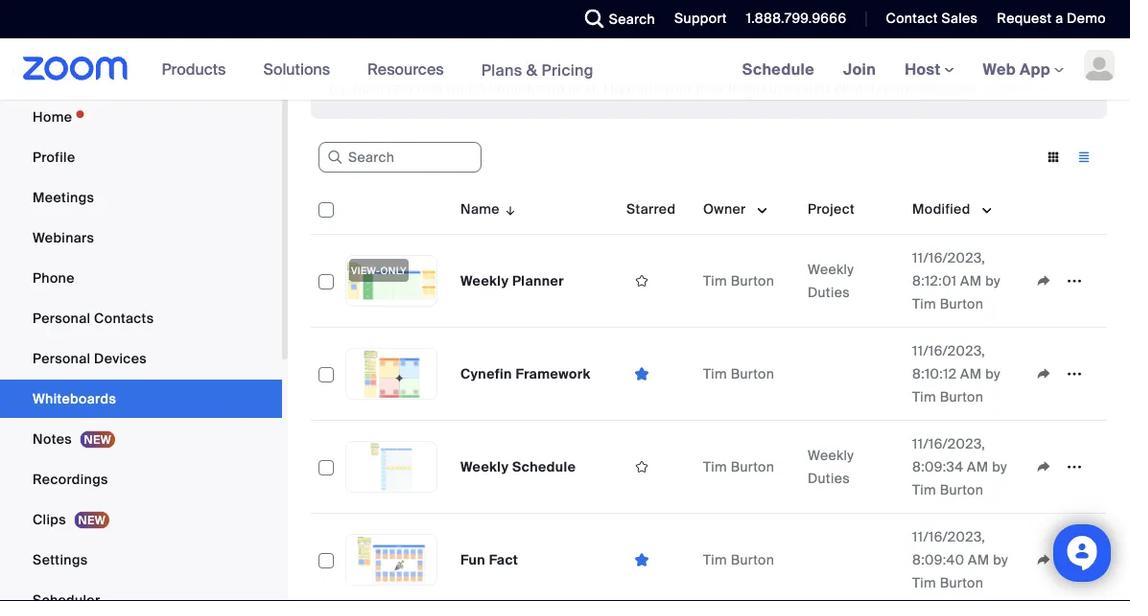 Task type: describe. For each thing, give the bounding box(es) containing it.
canvas for digital marketing canvas
[[695, 10, 743, 28]]

meetings
[[33, 189, 94, 206]]

fun fact
[[461, 552, 519, 569]]

fun
[[461, 552, 486, 569]]

8:09:40
[[913, 552, 965, 569]]

plans & pricing
[[482, 60, 594, 80]]

digital marketing canvas element
[[576, 10, 743, 29]]

profile picture image
[[1085, 50, 1116, 81]]

2 your from the left
[[665, 79, 693, 97]]

whiteboards.
[[834, 79, 921, 97]]

class
[[739, 10, 775, 28]]

fact
[[489, 552, 519, 569]]

framework
[[516, 365, 591, 383]]

11/16/2023, for 8:09:40
[[913, 529, 986, 546]]

zoom logo image
[[23, 57, 128, 81]]

plan
[[982, 79, 1011, 97]]

weekly schedule
[[461, 458, 576, 476]]

whiteboards link
[[0, 380, 282, 419]]

webinars
[[33, 229, 94, 247]]

personal contacts
[[33, 310, 154, 327]]

recordings
[[33, 471, 108, 489]]

canvas for learning experience canvas
[[594, 10, 642, 28]]

digital
[[580, 10, 622, 28]]

home link
[[0, 98, 282, 136]]

share image for 11/16/2023, 8:12:01 am by tim burton
[[1029, 273, 1060, 290]]

pricing
[[542, 60, 594, 80]]

3
[[478, 79, 486, 97]]

tell
[[1022, 10, 1044, 28]]

application for 11/16/2023, 8:09:40 am by tim burton
[[1029, 546, 1100, 575]]

limit.
[[569, 79, 601, 97]]

planner
[[513, 272, 564, 290]]

weekly duties for 8:09:34
[[808, 447, 855, 488]]

join link
[[830, 38, 891, 100]]

by for 11/16/2023, 8:09:40 am by tim burton
[[994, 552, 1009, 569]]

have
[[354, 79, 385, 97]]

show and tell with a twist
[[954, 10, 1123, 28]]

whiteboards
[[33, 390, 116, 408]]

share image for 11/16/2023, 8:09:40 am by tim burton
[[1029, 552, 1060, 569]]

click to unstar the whiteboard cynefin framework image
[[627, 365, 658, 384]]

host
[[906, 59, 945, 79]]

weekly duties for 8:12:01
[[808, 261, 855, 301]]

schedule inside the meetings navigation
[[743, 59, 815, 79]]

starred
[[627, 200, 676, 218]]

phone
[[33, 269, 75, 287]]

11/16/2023, for 8:12:01
[[913, 249, 986, 267]]

uml class diagram button
[[701, 0, 834, 29]]

notes link
[[0, 421, 282, 459]]

11/16/2023, for 8:09:34
[[913, 435, 986, 453]]

duties for 8:09:34
[[808, 470, 851, 488]]

to
[[728, 79, 741, 97]]

get
[[745, 79, 766, 97]]

cynefin framework
[[461, 365, 591, 383]]

request a demo
[[998, 10, 1107, 27]]

devices
[[94, 350, 147, 368]]

personal contacts link
[[0, 300, 282, 338]]

list mode, selected image
[[1070, 149, 1100, 166]]

personal for personal devices
[[33, 350, 91, 368]]

products button
[[162, 38, 235, 100]]

web app button
[[984, 59, 1065, 79]]

uml class diagram weekly schedule
[[705, 10, 941, 28]]

plans
[[482, 60, 523, 80]]

click to star the whiteboard weekly planner image
[[627, 273, 658, 290]]

personal devices
[[33, 350, 147, 368]]

sales
[[942, 10, 979, 27]]

phone link
[[0, 259, 282, 298]]

tim inside 11/16/2023, 8:09:40 am by tim burton
[[913, 575, 937, 592]]

join
[[844, 59, 877, 79]]

uml class diagram element
[[701, 10, 834, 29]]

marketing
[[626, 10, 691, 28]]

grid mode, not selected image
[[1039, 149, 1070, 166]]

personal for personal contacts
[[33, 310, 91, 327]]

uml
[[705, 10, 735, 28]]

recordings link
[[0, 461, 282, 499]]

8:12:01
[[913, 272, 958, 290]]

am for 8:12:01
[[961, 272, 983, 290]]

1 a from the left
[[1056, 10, 1064, 27]]

meetings navigation
[[728, 38, 1131, 101]]

modified
[[913, 200, 971, 218]]

upgrade plan button
[[921, 73, 1011, 104]]

11/16/2023, 8:12:01 am by tim burton
[[913, 249, 1001, 313]]

and
[[993, 10, 1018, 28]]

whiteboard
[[490, 79, 566, 97]]

more options for cynefin framework image
[[1060, 366, 1091, 383]]

1 upgrade from the left
[[604, 79, 661, 97]]

products
[[162, 59, 226, 79]]

duties for 8:12:01
[[808, 284, 851, 301]]

1 your from the left
[[446, 79, 474, 97]]

tim burton for 8:10:12
[[704, 365, 775, 383]]

you have reached your 3 whiteboard limit. upgrade your plan to get unlimited whiteboards. upgrade plan
[[326, 79, 1011, 97]]

profile
[[33, 148, 75, 166]]

8:09:34
[[913, 458, 964, 476]]

web
[[984, 59, 1017, 79]]

support
[[675, 10, 728, 27]]

tim inside 11/16/2023, 8:10:12 am by tim burton
[[913, 388, 937, 406]]

meetings link
[[0, 179, 282, 217]]

notes
[[33, 431, 72, 448]]

you
[[326, 79, 350, 97]]



Task type: locate. For each thing, give the bounding box(es) containing it.
cell left 8:09:40
[[801, 515, 905, 602]]

0 vertical spatial share image
[[1029, 366, 1060, 383]]

weekly p
[[1079, 10, 1131, 28]]

2 upgrade from the left
[[921, 79, 978, 97]]

am for 8:09:40
[[969, 552, 990, 569]]

learning
[[455, 10, 513, 28]]

schedule right to
[[743, 59, 815, 79]]

thumbnail of cynefin framework image
[[347, 349, 437, 399]]

2 share image from the top
[[1029, 459, 1060, 476]]

11/16/2023, 8:10:12 am by tim burton
[[913, 342, 1001, 406]]

digital marketing canvas
[[580, 10, 743, 28]]

with
[[1048, 10, 1074, 28]]

1 cell from the top
[[801, 328, 905, 421]]

view-
[[351, 265, 381, 277]]

tim burton
[[704, 272, 775, 290], [704, 365, 775, 383], [704, 458, 775, 476], [704, 552, 775, 569]]

by inside 11/16/2023, 8:10:12 am by tim burton
[[986, 365, 1001, 383]]

1 11/16/2023, from the top
[[913, 249, 986, 267]]

schedule down the framework
[[513, 458, 576, 476]]

share image right 11/16/2023, 8:09:40 am by tim burton
[[1029, 552, 1060, 569]]

2 cell from the top
[[801, 515, 905, 602]]

0 horizontal spatial schedule
[[513, 458, 576, 476]]

personal inside personal devices link
[[33, 350, 91, 368]]

host button
[[906, 59, 955, 79]]

0 horizontal spatial a
[[1056, 10, 1064, 27]]

am inside 11/16/2023, 8:10:12 am by tim burton
[[961, 365, 983, 383]]

1 tim burton from the top
[[704, 272, 775, 290]]

upgrade left plan
[[921, 79, 978, 97]]

solutions
[[263, 59, 330, 79]]

by right 8:10:12
[[986, 365, 1001, 383]]

2 weekly duties from the top
[[808, 447, 855, 488]]

11/16/2023, inside 11/16/2023, 8:10:12 am by tim burton
[[913, 342, 986, 360]]

share image
[[1029, 366, 1060, 383], [1029, 459, 1060, 476]]

cell for 8:09:40
[[801, 515, 905, 602]]

thumbnail of weekly planner image
[[347, 256, 437, 306]]

1 horizontal spatial canvas
[[695, 10, 743, 28]]

1 vertical spatial share image
[[1029, 552, 1060, 569]]

1 vertical spatial cell
[[801, 515, 905, 602]]

tim right click to unstar the whiteboard cynefin framework image
[[704, 365, 728, 383]]

tim down owner
[[704, 272, 728, 290]]

canvas inside button
[[695, 10, 743, 28]]

name
[[461, 200, 500, 218]]

3 tim burton from the top
[[704, 458, 775, 476]]

by for 11/16/2023, 8:09:34 am by tim burton
[[993, 458, 1008, 476]]

4 tim burton from the top
[[704, 552, 775, 569]]

arrow down image
[[500, 198, 518, 221]]

contacts
[[94, 310, 154, 327]]

resources
[[368, 59, 444, 79]]

weekly inside button
[[1079, 10, 1125, 28]]

tim right click to unstar the whiteboard fun fact image
[[704, 552, 728, 569]]

search button
[[571, 0, 661, 38]]

1 vertical spatial personal
[[33, 350, 91, 368]]

1 share image from the top
[[1029, 273, 1060, 290]]

am right 8:09:34
[[968, 458, 989, 476]]

0 horizontal spatial your
[[446, 79, 474, 97]]

upgrade right limit.
[[604, 79, 661, 97]]

by right 8:12:01
[[986, 272, 1001, 290]]

11/16/2023, 8:09:40 am by tim burton
[[913, 529, 1009, 592]]

11/16/2023, up 8:09:40
[[913, 529, 986, 546]]

tim inside "11/16/2023, 8:09:34 am by tim burton"
[[913, 481, 937, 499]]

0 vertical spatial duties
[[808, 284, 851, 301]]

1 horizontal spatial your
[[665, 79, 693, 97]]

2 canvas from the left
[[695, 10, 743, 28]]

am inside "11/16/2023, 8:09:34 am by tim burton"
[[968, 458, 989, 476]]

application containing name
[[311, 184, 1108, 602]]

burton inside 11/16/2023, 8:10:12 am by tim burton
[[941, 388, 984, 406]]

share image right the 11/16/2023, 8:12:01 am by tim burton
[[1029, 273, 1060, 290]]

am for 8:09:34
[[968, 458, 989, 476]]

click to star the whiteboard weekly schedule image
[[627, 459, 658, 476]]

cell for 8:10:12
[[801, 328, 905, 421]]

1.888.799.9666 button
[[732, 0, 852, 38], [747, 10, 847, 27]]

burton inside the 11/16/2023, 8:12:01 am by tim burton
[[941, 295, 984, 313]]

2 11/16/2023, from the top
[[913, 342, 986, 360]]

home
[[33, 108, 72, 126]]

webinars link
[[0, 219, 282, 257]]

weekly p button
[[1075, 0, 1131, 29]]

request
[[998, 10, 1053, 27]]

tim down 8:10:12
[[913, 388, 937, 406]]

1 weekly duties from the top
[[808, 261, 855, 301]]

1 duties from the top
[[808, 284, 851, 301]]

show
[[954, 10, 990, 28]]

canvas
[[594, 10, 642, 28], [695, 10, 743, 28]]

banner containing products
[[0, 38, 1131, 101]]

owner
[[704, 200, 747, 218]]

2 duties from the top
[[808, 470, 851, 488]]

contact sales
[[887, 10, 979, 27]]

11/16/2023, 8:09:34 am by tim burton
[[913, 435, 1008, 499]]

2 share image from the top
[[1029, 552, 1060, 569]]

2 tim burton from the top
[[704, 365, 775, 383]]

plan
[[696, 79, 725, 97]]

1 horizontal spatial a
[[1078, 10, 1086, 28]]

share image for 11/16/2023, 8:10:12 am by tim burton
[[1029, 366, 1060, 383]]

11/16/2023, up 8:10:12
[[913, 342, 986, 360]]

upgrade
[[604, 79, 661, 97], [921, 79, 978, 97]]

twist
[[1089, 10, 1123, 28]]

weekly planner element
[[1075, 10, 1131, 29]]

1 horizontal spatial upgrade
[[921, 79, 978, 97]]

learning experience canvas button
[[455, 10, 642, 28]]

by right 8:09:40
[[994, 552, 1009, 569]]

share image
[[1029, 273, 1060, 290], [1029, 552, 1060, 569]]

only
[[381, 265, 407, 277]]

banner
[[0, 38, 1131, 101]]

11/16/2023, inside 11/16/2023, 8:09:40 am by tim burton
[[913, 529, 986, 546]]

clips
[[33, 511, 66, 529]]

burton inside 11/16/2023, 8:09:40 am by tim burton
[[941, 575, 984, 592]]

show and tell with a twist button
[[950, 0, 1123, 29]]

personal menu menu
[[0, 98, 282, 602]]

by inside "11/16/2023, 8:09:34 am by tim burton"
[[993, 458, 1008, 476]]

settings link
[[0, 541, 282, 580]]

0 horizontal spatial canvas
[[594, 10, 642, 28]]

am for 8:10:12
[[961, 365, 983, 383]]

your left 3
[[446, 79, 474, 97]]

weekly duties
[[808, 261, 855, 301], [808, 447, 855, 488]]

schedule left the "sales"
[[879, 10, 941, 28]]

schedule
[[879, 10, 941, 28], [743, 59, 815, 79], [513, 458, 576, 476]]

Search text field
[[319, 142, 482, 173]]

0 vertical spatial weekly duties
[[808, 261, 855, 301]]

thumbnail of weekly schedule image
[[347, 443, 437, 493]]

schedule link
[[728, 38, 830, 100]]

by for 11/16/2023, 8:12:01 am by tim burton
[[986, 272, 1001, 290]]

2 personal from the top
[[33, 350, 91, 368]]

11/16/2023, inside "11/16/2023, 8:09:34 am by tim burton"
[[913, 435, 986, 453]]

weekly schedule element
[[826, 10, 941, 29]]

weekly
[[830, 10, 876, 28], [1079, 10, 1125, 28], [808, 261, 855, 278], [461, 272, 509, 290], [808, 447, 855, 465], [461, 458, 509, 476]]

application for 11/16/2023, 8:09:34 am by tim burton
[[1029, 453, 1100, 482]]

am right 8:09:40
[[969, 552, 990, 569]]

more options for weekly planner image
[[1060, 273, 1091, 290]]

1 horizontal spatial schedule
[[743, 59, 815, 79]]

contact sales link
[[872, 0, 983, 38], [887, 10, 979, 27]]

am inside the 11/16/2023, 8:12:01 am by tim burton
[[961, 272, 983, 290]]

11/16/2023, inside the 11/16/2023, 8:12:01 am by tim burton
[[913, 249, 986, 267]]

digital marketing canvas button
[[576, 0, 743, 29]]

0 horizontal spatial upgrade
[[604, 79, 661, 97]]

tim down 8:09:34
[[913, 481, 937, 499]]

burton inside "11/16/2023, 8:09:34 am by tim burton"
[[941, 481, 984, 499]]

2 a from the left
[[1078, 10, 1086, 28]]

by inside the 11/16/2023, 8:12:01 am by tim burton
[[986, 272, 1001, 290]]

tim down 8:09:40
[[913, 575, 937, 592]]

duties
[[808, 284, 851, 301], [808, 470, 851, 488]]

3 11/16/2023, from the top
[[913, 435, 986, 453]]

tim inside the 11/16/2023, 8:12:01 am by tim burton
[[913, 295, 937, 313]]

am inside 11/16/2023, 8:09:40 am by tim burton
[[969, 552, 990, 569]]

0 vertical spatial share image
[[1029, 273, 1060, 290]]

personal
[[33, 310, 91, 327], [33, 350, 91, 368]]

show and tell with a twist element
[[950, 10, 1123, 29]]

8:10:12
[[913, 365, 958, 383]]

solutions button
[[263, 38, 339, 100]]

learning experience canvas
[[455, 10, 642, 28]]

application
[[311, 184, 1108, 602], [1029, 267, 1100, 296], [1029, 360, 1100, 389], [1029, 453, 1100, 482], [1029, 546, 1100, 575]]

your left plan
[[665, 79, 693, 97]]

search
[[609, 10, 656, 28]]

reached
[[389, 79, 443, 97]]

11/16/2023,
[[913, 249, 986, 267], [913, 342, 986, 360], [913, 435, 986, 453], [913, 529, 986, 546]]

1 vertical spatial duties
[[808, 470, 851, 488]]

share image right 11/16/2023, 8:10:12 am by tim burton
[[1029, 366, 1060, 383]]

clips link
[[0, 501, 282, 540]]

personal up whiteboards
[[33, 350, 91, 368]]

weekly schedule button
[[826, 0, 941, 29]]

web app
[[984, 59, 1051, 79]]

personal devices link
[[0, 340, 282, 378]]

contact
[[887, 10, 939, 27]]

am right 8:10:12
[[961, 365, 983, 383]]

2 vertical spatial schedule
[[513, 458, 576, 476]]

cell
[[801, 328, 905, 421], [801, 515, 905, 602]]

application for 11/16/2023, 8:10:12 am by tim burton
[[1029, 360, 1100, 389]]

diagram
[[779, 10, 834, 28]]

resources button
[[368, 38, 453, 100]]

experience
[[516, 10, 590, 28]]

1 vertical spatial weekly duties
[[808, 447, 855, 488]]

by for 11/16/2023, 8:10:12 am by tim burton
[[986, 365, 1001, 383]]

personal down the phone
[[33, 310, 91, 327]]

1 canvas from the left
[[594, 10, 642, 28]]

cynefin
[[461, 365, 513, 383]]

unlimited
[[770, 79, 831, 97]]

demo
[[1068, 10, 1107, 27]]

profile link
[[0, 138, 282, 177]]

share image right "11/16/2023, 8:09:34 am by tim burton"
[[1029, 459, 1060, 476]]

by inside 11/16/2023, 8:09:40 am by tim burton
[[994, 552, 1009, 569]]

11/16/2023, up 8:12:01
[[913, 249, 986, 267]]

tim right click to star the whiteboard weekly schedule image
[[704, 458, 728, 476]]

tim burton for 8:09:34
[[704, 458, 775, 476]]

personal inside the personal contacts link
[[33, 310, 91, 327]]

11/16/2023, up 8:09:34
[[913, 435, 986, 453]]

share image for 11/16/2023, 8:09:34 am by tim burton
[[1029, 459, 1060, 476]]

1 share image from the top
[[1029, 366, 1060, 383]]

by right 8:09:34
[[993, 458, 1008, 476]]

application for 11/16/2023, 8:12:01 am by tim burton
[[1029, 267, 1100, 296]]

app
[[1021, 59, 1051, 79]]

11/16/2023, for 8:10:12
[[913, 342, 986, 360]]

tim burton for 8:09:40
[[704, 552, 775, 569]]

tim burton for 8:12:01
[[704, 272, 775, 290]]

personal
[[12, 63, 76, 78]]

0 vertical spatial cell
[[801, 328, 905, 421]]

click to unstar the whiteboard fun fact image
[[627, 552, 658, 570]]

a inside "element"
[[1078, 10, 1086, 28]]

product information navigation
[[147, 38, 609, 101]]

am right 8:12:01
[[961, 272, 983, 290]]

1 vertical spatial share image
[[1029, 459, 1060, 476]]

0 vertical spatial schedule
[[879, 10, 941, 28]]

4 11/16/2023, from the top
[[913, 529, 986, 546]]

more options for weekly schedule image
[[1060, 459, 1091, 476]]

1 vertical spatial schedule
[[743, 59, 815, 79]]

tim
[[704, 272, 728, 290], [913, 295, 937, 313], [704, 365, 728, 383], [913, 388, 937, 406], [704, 458, 728, 476], [913, 481, 937, 499], [704, 552, 728, 569], [913, 575, 937, 592]]

0 vertical spatial personal
[[33, 310, 91, 327]]

cell left 8:10:12
[[801, 328, 905, 421]]

tim down 8:12:01
[[913, 295, 937, 313]]

thumbnail of fun fact image
[[347, 536, 437, 586]]

2 horizontal spatial schedule
[[879, 10, 941, 28]]

1 personal from the top
[[33, 310, 91, 327]]

&
[[527, 60, 538, 80]]

1.888.799.9666
[[747, 10, 847, 27]]

view-only
[[351, 265, 407, 277]]



Task type: vqa. For each thing, say whether or not it's contained in the screenshot.
Screen Share Only link
no



